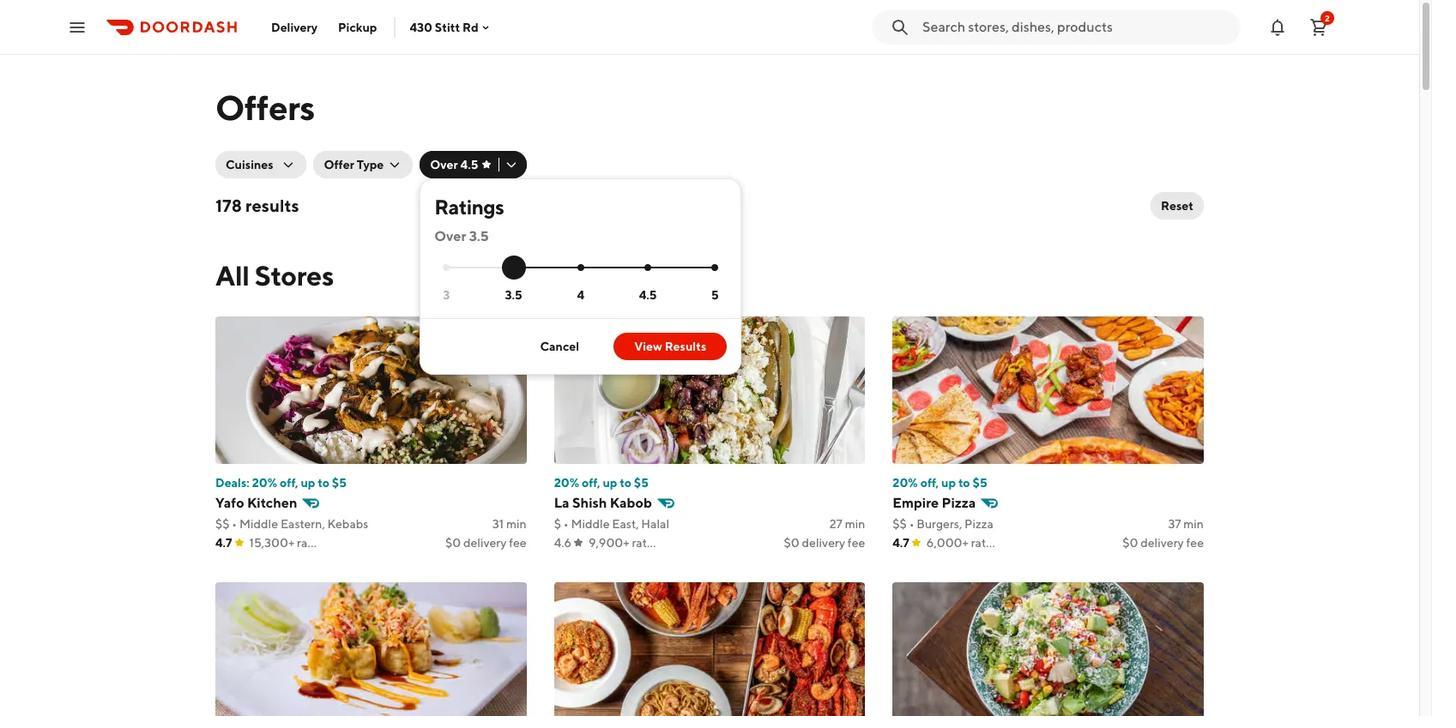 Task type: vqa. For each thing, say whether or not it's contained in the screenshot.
the middle $0
yes



Task type: locate. For each thing, give the bounding box(es) containing it.
1 horizontal spatial up
[[603, 476, 618, 490]]

2 $0 delivery fee from the left
[[784, 537, 866, 550]]

results
[[246, 196, 299, 215]]

1 horizontal spatial 4.5
[[639, 288, 657, 302]]

0 horizontal spatial ratings
[[297, 537, 334, 550]]

2 $5 from the left
[[634, 476, 649, 490]]

2 4.7 from the left
[[893, 537, 910, 550]]

3 • from the left
[[910, 518, 915, 531]]

2 horizontal spatial ratings
[[972, 537, 1009, 550]]

min right 27 on the bottom of page
[[845, 518, 866, 531]]

4 stars and over image
[[578, 265, 584, 272]]

0 horizontal spatial fee
[[509, 537, 527, 550]]

open menu image
[[67, 17, 88, 37]]

results
[[665, 340, 707, 354]]

2 $0 from the left
[[784, 537, 800, 550]]

2 $$ from the left
[[893, 518, 907, 531]]

offer type
[[324, 158, 384, 172]]

kabob
[[610, 495, 652, 512]]

1 horizontal spatial off,
[[582, 476, 601, 490]]

20% up empire
[[893, 476, 918, 490]]

2 horizontal spatial $0 delivery fee
[[1123, 537, 1204, 550]]

20% off, up to $5
[[554, 476, 649, 490], [893, 476, 988, 490]]

2 ratings from the left
[[632, 537, 669, 550]]

off, for empire pizza
[[921, 476, 939, 490]]

to up empire pizza
[[959, 476, 971, 490]]

20% off, up to $5 for shish
[[554, 476, 649, 490]]

0 vertical spatial 4.5
[[461, 158, 478, 172]]

4.7 down yafo
[[215, 537, 232, 550]]

1 middle from the left
[[239, 518, 278, 531]]

middle down yafo kitchen
[[239, 518, 278, 531]]

to
[[318, 476, 330, 490], [620, 476, 632, 490], [959, 476, 971, 490]]

1 horizontal spatial $5
[[634, 476, 649, 490]]

$0 for la shish kabob
[[784, 537, 800, 550]]

1 min from the left
[[506, 518, 527, 531]]

1 horizontal spatial 3.5
[[505, 288, 522, 302]]

0 horizontal spatial delivery
[[463, 537, 507, 550]]

2 horizontal spatial delivery
[[1141, 537, 1184, 550]]

to up eastern,
[[318, 476, 330, 490]]

1 horizontal spatial 20% off, up to $5
[[893, 476, 988, 490]]

fee for la shish kabob
[[848, 537, 866, 550]]

3 20% from the left
[[893, 476, 918, 490]]

$$ • middle eastern, kebabs
[[215, 518, 369, 531]]

0 horizontal spatial off,
[[280, 476, 298, 490]]

0 horizontal spatial $$
[[215, 518, 230, 531]]

31 min
[[493, 518, 527, 531]]

yafo
[[215, 495, 244, 512]]

0 vertical spatial pizza
[[942, 495, 976, 512]]

pickup
[[338, 20, 377, 34]]

1 up from the left
[[301, 476, 315, 490]]

ratings
[[297, 537, 334, 550], [632, 537, 669, 550], [972, 537, 1009, 550]]

2 to from the left
[[620, 476, 632, 490]]

$$ for yafo kitchen
[[215, 518, 230, 531]]

1 delivery from the left
[[463, 537, 507, 550]]

min right 31
[[506, 518, 527, 531]]

up up empire pizza
[[942, 476, 956, 490]]

0 horizontal spatial $5
[[332, 476, 347, 490]]

2 horizontal spatial $0
[[1123, 537, 1139, 550]]

1 $0 from the left
[[445, 537, 461, 550]]

1 vertical spatial over
[[435, 228, 466, 245]]

15,300+
[[249, 537, 295, 550]]

middle
[[239, 518, 278, 531], [571, 518, 610, 531]]

2 horizontal spatial $5
[[973, 476, 988, 490]]

0 horizontal spatial to
[[318, 476, 330, 490]]

• down empire
[[910, 518, 915, 531]]

37
[[1169, 518, 1182, 531]]

20% off, up to $5 up la shish kabob on the left bottom
[[554, 476, 649, 490]]

burgers,
[[917, 518, 963, 531]]

notification bell image
[[1268, 17, 1289, 37]]

ratings
[[435, 195, 504, 219]]

1 $0 delivery fee from the left
[[445, 537, 527, 550]]

3 to from the left
[[959, 476, 971, 490]]

up up la shish kabob on the left bottom
[[603, 476, 618, 490]]

4.5 up ratings
[[461, 158, 478, 172]]

3.5
[[469, 228, 489, 245], [505, 288, 522, 302]]

20% off, up to $5 up empire pizza
[[893, 476, 988, 490]]

$5 up the kebabs
[[332, 476, 347, 490]]

1 horizontal spatial min
[[845, 518, 866, 531]]

pizza up $$ • burgers, pizza
[[942, 495, 976, 512]]

1 20% off, up to $5 from the left
[[554, 476, 649, 490]]

• down yafo
[[232, 518, 237, 531]]

$0
[[445, 537, 461, 550], [784, 537, 800, 550], [1123, 537, 1139, 550]]

delivery button
[[261, 13, 328, 41]]

rd
[[463, 20, 479, 34]]

$5
[[332, 476, 347, 490], [634, 476, 649, 490], [973, 476, 988, 490]]

0 horizontal spatial $0
[[445, 537, 461, 550]]

$0 delivery fee down 37
[[1123, 537, 1204, 550]]

over for over 4.5
[[430, 158, 458, 172]]

2 min from the left
[[845, 518, 866, 531]]

cancel
[[540, 340, 580, 354]]

delivery down 37
[[1141, 537, 1184, 550]]

ratings for la shish kabob
[[632, 537, 669, 550]]

offers
[[215, 88, 315, 128]]

20% for la shish kabob
[[554, 476, 580, 490]]

178 results
[[215, 196, 299, 215]]

2 20% from the left
[[554, 476, 580, 490]]

$$
[[215, 518, 230, 531], [893, 518, 907, 531]]

pizza
[[942, 495, 976, 512], [965, 518, 994, 531]]

0 horizontal spatial up
[[301, 476, 315, 490]]

delivery down 27 on the bottom of page
[[802, 537, 846, 550]]

delivery
[[463, 537, 507, 550], [802, 537, 846, 550], [1141, 537, 1184, 550]]

up
[[301, 476, 315, 490], [603, 476, 618, 490], [942, 476, 956, 490]]

2 20% off, up to $5 from the left
[[893, 476, 988, 490]]

• for la
[[564, 518, 569, 531]]

min for empire pizza
[[1184, 518, 1204, 531]]

3 ratings from the left
[[972, 537, 1009, 550]]

0 horizontal spatial •
[[232, 518, 237, 531]]

3
[[443, 288, 450, 302]]

4
[[577, 288, 585, 302]]

1 fee from the left
[[509, 537, 527, 550]]

1 horizontal spatial ratings
[[632, 537, 669, 550]]

1 horizontal spatial 4.7
[[893, 537, 910, 550]]

20% up "la"
[[554, 476, 580, 490]]

all stores
[[215, 259, 334, 292]]

1 horizontal spatial $$
[[893, 518, 907, 531]]

5 stars and over image
[[712, 265, 719, 272]]

•
[[232, 518, 237, 531], [564, 518, 569, 531], [910, 518, 915, 531]]

empire
[[893, 495, 939, 512]]

middle down shish
[[571, 518, 610, 531]]

0 horizontal spatial 20% off, up to $5
[[554, 476, 649, 490]]

up up eastern,
[[301, 476, 315, 490]]

1 $$ from the left
[[215, 518, 230, 531]]

3 $5 from the left
[[973, 476, 988, 490]]

ratings for yafo kitchen
[[297, 537, 334, 550]]

min right 37
[[1184, 518, 1204, 531]]

0 horizontal spatial $0 delivery fee
[[445, 537, 527, 550]]

cancel button
[[520, 333, 600, 361]]

4.5 stars and over image
[[645, 265, 652, 272]]

3.5 right 3
[[505, 288, 522, 302]]

delivery for yafo kitchen
[[463, 537, 507, 550]]

reset button
[[1151, 192, 1204, 220]]

2
[[1326, 12, 1331, 23]]

$$ down yafo
[[215, 518, 230, 531]]

min for yafo kitchen
[[506, 518, 527, 531]]

3 min from the left
[[1184, 518, 1204, 531]]

offer
[[324, 158, 354, 172]]

view results button
[[614, 333, 727, 361]]

to up kabob
[[620, 476, 632, 490]]

over up ratings
[[430, 158, 458, 172]]

430 stitt rd button
[[410, 20, 492, 34]]

pickup button
[[328, 13, 388, 41]]

1 horizontal spatial •
[[564, 518, 569, 531]]

$5 up kabob
[[634, 476, 649, 490]]

off,
[[280, 476, 298, 490], [582, 476, 601, 490], [921, 476, 939, 490]]

2 horizontal spatial up
[[942, 476, 956, 490]]

1 horizontal spatial fee
[[848, 537, 866, 550]]

2 horizontal spatial min
[[1184, 518, 1204, 531]]

5
[[712, 288, 719, 302]]

all
[[215, 259, 249, 292]]

0 horizontal spatial 4.7
[[215, 537, 232, 550]]

3 fee from the left
[[1187, 537, 1204, 550]]

2 fee from the left
[[848, 537, 866, 550]]

over inside button
[[430, 158, 458, 172]]

0 horizontal spatial middle
[[239, 518, 278, 531]]

1 ratings from the left
[[297, 537, 334, 550]]

over up 3 stars and over icon in the top of the page
[[435, 228, 466, 245]]

over
[[430, 158, 458, 172], [435, 228, 466, 245]]

$
[[554, 518, 561, 531]]

ratings right 6,000+
[[972, 537, 1009, 550]]

• right '$'
[[564, 518, 569, 531]]

$0 delivery fee down 31
[[445, 537, 527, 550]]

2 horizontal spatial •
[[910, 518, 915, 531]]

20% up kitchen
[[252, 476, 277, 490]]

0 vertical spatial over
[[430, 158, 458, 172]]

fee
[[509, 537, 527, 550], [848, 537, 866, 550], [1187, 537, 1204, 550]]

3 stars and over image
[[443, 265, 450, 272]]

shish
[[573, 495, 607, 512]]

$0 delivery fee
[[445, 537, 527, 550], [784, 537, 866, 550], [1123, 537, 1204, 550]]

27 min
[[830, 518, 866, 531]]

0 horizontal spatial 3.5
[[469, 228, 489, 245]]

delivery for la shish kabob
[[802, 537, 846, 550]]

kitchen
[[247, 495, 297, 512]]

1 horizontal spatial middle
[[571, 518, 610, 531]]

1 vertical spatial 3.5
[[505, 288, 522, 302]]

off, up empire pizza
[[921, 476, 939, 490]]

4.5
[[461, 158, 478, 172], [639, 288, 657, 302]]

20%
[[252, 476, 277, 490], [554, 476, 580, 490], [893, 476, 918, 490]]

1 • from the left
[[232, 518, 237, 531]]

ratings down "halal"
[[632, 537, 669, 550]]

1 4.7 from the left
[[215, 537, 232, 550]]

over 3.5
[[435, 228, 489, 245]]

stitt
[[435, 20, 460, 34]]

$0 delivery fee for yafo kitchen
[[445, 537, 527, 550]]

1 horizontal spatial to
[[620, 476, 632, 490]]

2 • from the left
[[564, 518, 569, 531]]

off, up shish
[[582, 476, 601, 490]]

$5 up empire pizza
[[973, 476, 988, 490]]

2 horizontal spatial off,
[[921, 476, 939, 490]]

3 $0 from the left
[[1123, 537, 1139, 550]]

2 horizontal spatial to
[[959, 476, 971, 490]]

ratings down eastern,
[[297, 537, 334, 550]]

1 horizontal spatial $0 delivery fee
[[784, 537, 866, 550]]

min
[[506, 518, 527, 531], [845, 518, 866, 531], [1184, 518, 1204, 531]]

$ • middle east, halal
[[554, 518, 670, 531]]

0 horizontal spatial min
[[506, 518, 527, 531]]

fee down 27 min
[[848, 537, 866, 550]]

4.5 down "4.5 stars and over" icon
[[639, 288, 657, 302]]

0 horizontal spatial 20%
[[252, 476, 277, 490]]

delivery down 31
[[463, 537, 507, 550]]

over 4.5
[[430, 158, 478, 172]]

2 middle from the left
[[571, 518, 610, 531]]

0 horizontal spatial 4.5
[[461, 158, 478, 172]]

1 horizontal spatial delivery
[[802, 537, 846, 550]]

pizza up "6,000+ ratings"
[[965, 518, 994, 531]]

2 up from the left
[[603, 476, 618, 490]]

4.7 down empire
[[893, 537, 910, 550]]

fee down 37 min on the bottom of the page
[[1187, 537, 1204, 550]]

3 up from the left
[[942, 476, 956, 490]]

430
[[410, 20, 433, 34]]

3 $0 delivery fee from the left
[[1123, 537, 1204, 550]]

1 20% from the left
[[252, 476, 277, 490]]

2 horizontal spatial fee
[[1187, 537, 1204, 550]]

3.5 down ratings
[[469, 228, 489, 245]]

3 delivery from the left
[[1141, 537, 1184, 550]]

$5 for empire
[[973, 476, 988, 490]]

4.7
[[215, 537, 232, 550], [893, 537, 910, 550]]

2 off, from the left
[[582, 476, 601, 490]]

6,000+ ratings
[[927, 537, 1009, 550]]

east,
[[612, 518, 639, 531]]

$0 delivery fee down 27 on the bottom of page
[[784, 537, 866, 550]]

3 off, from the left
[[921, 476, 939, 490]]

kebabs
[[328, 518, 369, 531]]

1 horizontal spatial $0
[[784, 537, 800, 550]]

178
[[215, 196, 242, 215]]

fee down 31 min
[[509, 537, 527, 550]]

2 horizontal spatial 20%
[[893, 476, 918, 490]]

$$ • burgers, pizza
[[893, 518, 994, 531]]

2 delivery from the left
[[802, 537, 846, 550]]

type
[[357, 158, 384, 172]]

1 horizontal spatial 20%
[[554, 476, 580, 490]]

off, up kitchen
[[280, 476, 298, 490]]

$$ down empire
[[893, 518, 907, 531]]

empire pizza
[[893, 495, 976, 512]]

430 stitt rd
[[410, 20, 479, 34]]



Task type: describe. For each thing, give the bounding box(es) containing it.
20% for empire pizza
[[893, 476, 918, 490]]

middle for kitchen
[[239, 518, 278, 531]]

1 to from the left
[[318, 476, 330, 490]]

Store search: begin typing to search for stores available on DoorDash text field
[[923, 18, 1230, 36]]

$0 for yafo kitchen
[[445, 537, 461, 550]]

37 min
[[1169, 518, 1204, 531]]

over for over 3.5
[[435, 228, 466, 245]]

delivery for empire pizza
[[1141, 537, 1184, 550]]

0 vertical spatial 3.5
[[469, 228, 489, 245]]

9,900+
[[589, 537, 630, 550]]

27
[[830, 518, 843, 531]]

deals:
[[215, 476, 250, 490]]

halal
[[642, 518, 670, 531]]

1 vertical spatial pizza
[[965, 518, 994, 531]]

offer type button
[[314, 151, 413, 179]]

4.7 for empire pizza
[[893, 537, 910, 550]]

9,900+ ratings
[[589, 537, 669, 550]]

stores
[[255, 259, 334, 292]]

1 off, from the left
[[280, 476, 298, 490]]

• for yafo
[[232, 518, 237, 531]]

$0 for empire pizza
[[1123, 537, 1139, 550]]

• for empire
[[910, 518, 915, 531]]

la shish kabob
[[554, 495, 652, 512]]

view results
[[634, 340, 707, 354]]

4.7 for yafo kitchen
[[215, 537, 232, 550]]

min for la shish kabob
[[845, 518, 866, 531]]

cuisines button
[[215, 151, 307, 179]]

up for empire
[[942, 476, 956, 490]]

reset
[[1162, 199, 1194, 213]]

$5 for la
[[634, 476, 649, 490]]

$0 delivery fee for la shish kabob
[[784, 537, 866, 550]]

1 $5 from the left
[[332, 476, 347, 490]]

yafo kitchen
[[215, 495, 297, 512]]

eastern,
[[281, 518, 325, 531]]

15,300+ ratings
[[249, 537, 334, 550]]

over 4.5 button
[[420, 151, 527, 179]]

2 items, open order cart image
[[1309, 17, 1330, 37]]

up for la
[[603, 476, 618, 490]]

off, for la shish kabob
[[582, 476, 601, 490]]

middle for shish
[[571, 518, 610, 531]]

fee for empire pizza
[[1187, 537, 1204, 550]]

1 vertical spatial 4.5
[[639, 288, 657, 302]]

$$ for empire pizza
[[893, 518, 907, 531]]

deals: 20% off, up to $5
[[215, 476, 347, 490]]

31
[[493, 518, 504, 531]]

6,000+
[[927, 537, 969, 550]]

to for empire pizza
[[959, 476, 971, 490]]

la
[[554, 495, 570, 512]]

$0 delivery fee for empire pizza
[[1123, 537, 1204, 550]]

delivery
[[271, 20, 318, 34]]

4.6
[[554, 537, 572, 550]]

ratings for empire pizza
[[972, 537, 1009, 550]]

cuisines
[[226, 158, 274, 172]]

20% off, up to $5 for pizza
[[893, 476, 988, 490]]

fee for yafo kitchen
[[509, 537, 527, 550]]

2 button
[[1302, 10, 1337, 44]]

view
[[634, 340, 663, 354]]

4.5 inside over 4.5 button
[[461, 158, 478, 172]]

to for la shish kabob
[[620, 476, 632, 490]]



